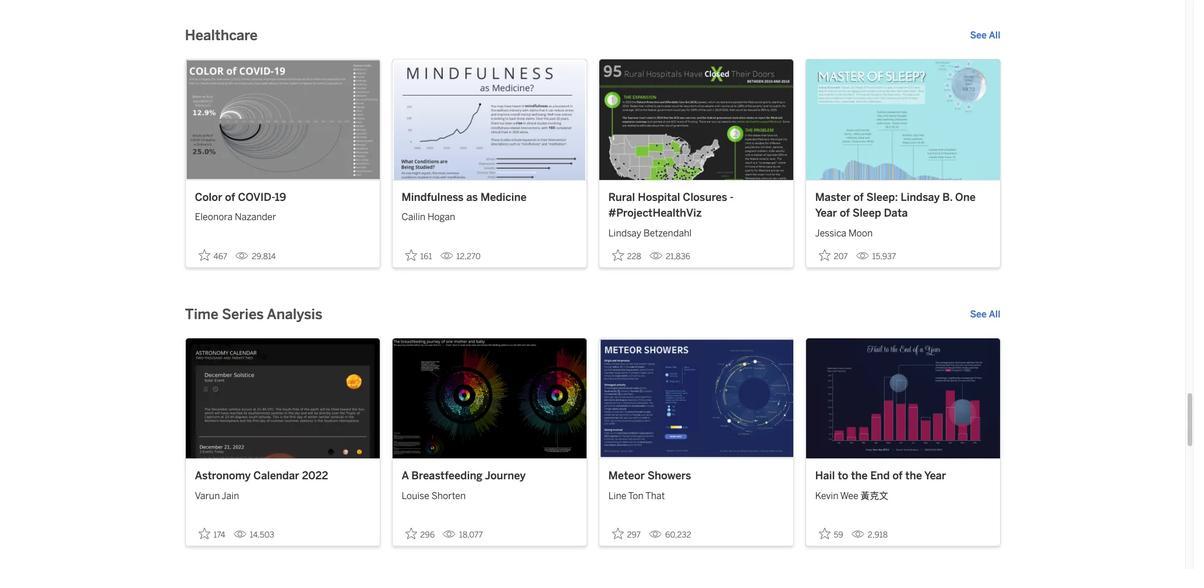 Task type: locate. For each thing, give the bounding box(es) containing it.
1 all from the top
[[989, 30, 1001, 41]]

add favorite button down eleonora at the top
[[195, 246, 231, 265]]

18,077
[[459, 530, 483, 540]]

19
[[275, 191, 286, 204]]

master of sleep: lindsay b. one year of sleep data link
[[815, 190, 991, 222]]

60,232
[[665, 530, 691, 540]]

jessica moon link
[[815, 222, 991, 240]]

0 vertical spatial lindsay
[[901, 191, 940, 204]]

shorten
[[431, 490, 466, 501]]

hail to the end of the year link
[[815, 469, 991, 485]]

workbook thumbnail image for hail to the end of the year
[[806, 338, 1000, 459]]

astronomy calendar 2022
[[195, 470, 328, 483]]

all
[[989, 30, 1001, 41], [989, 309, 1001, 320]]

year inside master of sleep: lindsay b. one year of sleep data
[[815, 207, 837, 220]]

louise shorten
[[402, 490, 466, 501]]

moon
[[849, 228, 873, 239]]

see
[[970, 30, 987, 41], [970, 309, 987, 320]]

21,836 views element
[[645, 247, 695, 266]]

cailin
[[402, 212, 425, 223]]

workbook thumbnail image for a breastfeeding journey
[[392, 338, 586, 459]]

add favorite button containing 467
[[195, 246, 231, 265]]

data
[[884, 207, 908, 220]]

see all time series analysis element
[[970, 308, 1001, 321]]

see for healthcare
[[970, 30, 987, 41]]

Add Favorite button
[[815, 246, 851, 265]]

year up kevin wee 黃克文 link on the right bottom of the page
[[924, 470, 946, 483]]

workbook thumbnail image for master of sleep: lindsay b. one year of sleep data
[[806, 60, 1000, 180]]

color of covid-19 link
[[195, 190, 370, 206]]

b.
[[943, 191, 953, 204]]

meteor showers
[[608, 470, 691, 483]]

15,937
[[872, 252, 896, 261]]

betzendahl
[[644, 228, 692, 239]]

-
[[730, 191, 734, 204]]

add favorite button down louise at left bottom
[[402, 524, 438, 544]]

line ton that
[[608, 490, 665, 501]]

1 vertical spatial year
[[924, 470, 946, 483]]

meteor showers link
[[608, 469, 784, 485]]

lindsay betzendahl link
[[608, 222, 784, 240]]

varun jain link
[[195, 485, 370, 503]]

黃克文
[[861, 490, 889, 501]]

0 vertical spatial year
[[815, 207, 837, 220]]

2 horizontal spatial add favorite button
[[608, 246, 645, 265]]

2 all from the top
[[989, 309, 1001, 320]]

0 vertical spatial see all link
[[970, 29, 1001, 43]]

Add Favorite button
[[815, 524, 847, 544]]

1 see all from the top
[[970, 30, 1001, 41]]

see all for healthcare
[[970, 30, 1001, 41]]

line
[[608, 490, 626, 501]]

the
[[851, 470, 868, 483], [905, 470, 922, 483]]

1 horizontal spatial year
[[924, 470, 946, 483]]

0 vertical spatial see all
[[970, 30, 1001, 41]]

add favorite button containing 296
[[402, 524, 438, 544]]

louise
[[402, 490, 429, 501]]

lindsay
[[901, 191, 940, 204], [608, 228, 641, 239]]

year down master
[[815, 207, 837, 220]]

workbook thumbnail image for color of covid-19
[[186, 60, 380, 180]]

line ton that link
[[608, 485, 784, 503]]

2022
[[302, 470, 328, 483]]

1 horizontal spatial add favorite button
[[402, 524, 438, 544]]

hail
[[815, 470, 835, 483]]

add favorite button containing 228
[[608, 246, 645, 265]]

2 see from the top
[[970, 309, 987, 320]]

14,503 views element
[[229, 526, 279, 545]]

of
[[225, 191, 235, 204], [854, 191, 864, 204], [840, 207, 850, 220], [893, 470, 903, 483]]

Add Favorite button
[[195, 246, 231, 265], [608, 246, 645, 265], [402, 524, 438, 544]]

time
[[185, 306, 218, 323]]

0 horizontal spatial the
[[851, 470, 868, 483]]

as
[[466, 191, 478, 204]]

wee
[[840, 490, 858, 501]]

1 vertical spatial see
[[970, 309, 987, 320]]

0 vertical spatial all
[[989, 30, 1001, 41]]

year
[[815, 207, 837, 220], [924, 470, 946, 483]]

see all link
[[970, 29, 1001, 43], [970, 308, 1001, 321]]

see for time series analysis
[[970, 309, 987, 320]]

mindfulness as medicine
[[402, 191, 527, 204]]

of right the end
[[893, 470, 903, 483]]

workbook thumbnail image for mindfulness as medicine
[[392, 60, 586, 180]]

1 vertical spatial see all link
[[970, 308, 1001, 321]]

2,918 views element
[[847, 526, 892, 545]]

1 vertical spatial all
[[989, 309, 1001, 320]]

medicine
[[481, 191, 527, 204]]

add favorite button for color of covid-19
[[195, 246, 231, 265]]

1 horizontal spatial the
[[905, 470, 922, 483]]

1 see all link from the top
[[970, 29, 1001, 43]]

see all
[[970, 30, 1001, 41], [970, 309, 1001, 320]]

the up kevin wee 黃克文 link on the right bottom of the page
[[905, 470, 922, 483]]

0 horizontal spatial year
[[815, 207, 837, 220]]

29,814
[[252, 252, 276, 261]]

see all link for healthcare
[[970, 29, 1001, 43]]

174
[[213, 530, 225, 540]]

master of sleep: lindsay b. one year of sleep data
[[815, 191, 976, 220]]

0 horizontal spatial lindsay
[[608, 228, 641, 239]]

the right to
[[851, 470, 868, 483]]

15,937 views element
[[851, 247, 901, 266]]

297
[[627, 530, 641, 540]]

1 horizontal spatial lindsay
[[901, 191, 940, 204]]

analysis
[[267, 306, 323, 323]]

lindsay left b.
[[901, 191, 940, 204]]

a
[[402, 470, 409, 483]]

eleonora
[[195, 212, 233, 223]]

astronomy calendar 2022 link
[[195, 469, 370, 485]]

lindsay inside master of sleep: lindsay b. one year of sleep data
[[901, 191, 940, 204]]

lindsay betzendahl
[[608, 228, 692, 239]]

1 see from the top
[[970, 30, 987, 41]]

mindfulness
[[402, 191, 464, 204]]

jessica
[[815, 228, 846, 239]]

add favorite button for rural hospital closures - #projecthealthviz
[[608, 246, 645, 265]]

sleep:
[[866, 191, 898, 204]]

2 see all link from the top
[[970, 308, 1001, 321]]

journey
[[485, 470, 526, 483]]

1 vertical spatial see all
[[970, 309, 1001, 320]]

jain
[[222, 490, 239, 501]]

2,918
[[868, 530, 888, 540]]

1 vertical spatial lindsay
[[608, 228, 641, 239]]

workbook thumbnail image
[[186, 60, 380, 180], [392, 60, 586, 180], [599, 60, 793, 180], [806, 60, 1000, 180], [186, 338, 380, 459], [392, 338, 586, 459], [599, 338, 793, 459], [806, 338, 1000, 459]]

0 vertical spatial see
[[970, 30, 987, 41]]

0 horizontal spatial add favorite button
[[195, 246, 231, 265]]

lindsay up 228
[[608, 228, 641, 239]]

add favorite button down "lindsay betzendahl" in the top of the page
[[608, 246, 645, 265]]

workbook thumbnail image for astronomy calendar 2022
[[186, 338, 380, 459]]

2 see all from the top
[[970, 309, 1001, 320]]

all for healthcare
[[989, 30, 1001, 41]]

varun jain
[[195, 490, 239, 501]]



Task type: describe. For each thing, give the bounding box(es) containing it.
of up eleonora nazander
[[225, 191, 235, 204]]

2 the from the left
[[905, 470, 922, 483]]

14,503
[[250, 530, 274, 540]]

161
[[420, 252, 432, 261]]

showers
[[648, 470, 691, 483]]

of up sleep
[[854, 191, 864, 204]]

12,270
[[456, 252, 481, 261]]

louise shorten link
[[402, 485, 577, 503]]

color
[[195, 191, 222, 204]]

59
[[834, 530, 843, 540]]

end
[[870, 470, 890, 483]]

that
[[645, 490, 665, 501]]

296
[[420, 530, 435, 540]]

29,814 views element
[[231, 247, 281, 266]]

kevin wee 黃克文
[[815, 490, 889, 501]]

60,232 views element
[[644, 526, 696, 545]]

#projecthealthviz
[[608, 207, 702, 220]]

varun
[[195, 490, 220, 501]]

jessica moon
[[815, 228, 873, 239]]

hail to the end of the year
[[815, 470, 946, 483]]

workbook thumbnail image for rural hospital closures - #projecthealthviz
[[599, 60, 793, 180]]

hospital
[[638, 191, 680, 204]]

kevin wee 黃克文 link
[[815, 485, 991, 503]]

1 the from the left
[[851, 470, 868, 483]]

see all link for time series analysis
[[970, 308, 1001, 321]]

rural hospital closures - #projecthealthviz
[[608, 191, 734, 220]]

cailin hogan link
[[402, 206, 577, 224]]

rural
[[608, 191, 635, 204]]

467
[[213, 252, 227, 261]]

nazander
[[235, 212, 276, 223]]

healthcare
[[185, 27, 258, 44]]

kevin
[[815, 490, 839, 501]]

time series analysis heading
[[185, 305, 323, 324]]

rural hospital closures - #projecthealthviz link
[[608, 190, 784, 222]]

sleep
[[853, 207, 881, 220]]

workbook thumbnail image for meteor showers
[[599, 338, 793, 459]]

calendar
[[253, 470, 299, 483]]

covid-
[[238, 191, 275, 204]]

breastfeeding
[[411, 470, 483, 483]]

meteor
[[608, 470, 645, 483]]

Add Favorite button
[[195, 524, 229, 544]]

to
[[838, 470, 848, 483]]

21,836
[[666, 252, 690, 261]]

Add Favorite button
[[402, 246, 436, 265]]

lindsay inside lindsay betzendahl link
[[608, 228, 641, 239]]

Add Favorite button
[[608, 524, 644, 544]]

a breastfeeding journey
[[402, 470, 526, 483]]

see all healthcare element
[[970, 29, 1001, 43]]

series
[[222, 306, 264, 323]]

207
[[834, 252, 848, 261]]

closures
[[683, 191, 727, 204]]

year for healthcare
[[815, 207, 837, 220]]

12,270 views element
[[436, 247, 485, 266]]

ton
[[628, 490, 644, 501]]

healthcare heading
[[185, 26, 258, 45]]

master
[[815, 191, 851, 204]]

see all for time series analysis
[[970, 309, 1001, 320]]

18,077 views element
[[438, 526, 488, 545]]

a breastfeeding journey link
[[402, 469, 577, 485]]

eleonora nazander link
[[195, 206, 370, 224]]

mindfulness as medicine link
[[402, 190, 577, 206]]

all for time series analysis
[[989, 309, 1001, 320]]

time series analysis
[[185, 306, 323, 323]]

year for time series analysis
[[924, 470, 946, 483]]

add favorite button for a breastfeeding journey
[[402, 524, 438, 544]]

one
[[955, 191, 976, 204]]

color of covid-19
[[195, 191, 286, 204]]

228
[[627, 252, 641, 261]]

eleonora nazander
[[195, 212, 276, 223]]

of up the jessica moon
[[840, 207, 850, 220]]

cailin hogan
[[402, 212, 455, 223]]

astronomy
[[195, 470, 251, 483]]

hogan
[[428, 212, 455, 223]]



Task type: vqa. For each thing, say whether or not it's contained in the screenshot.


